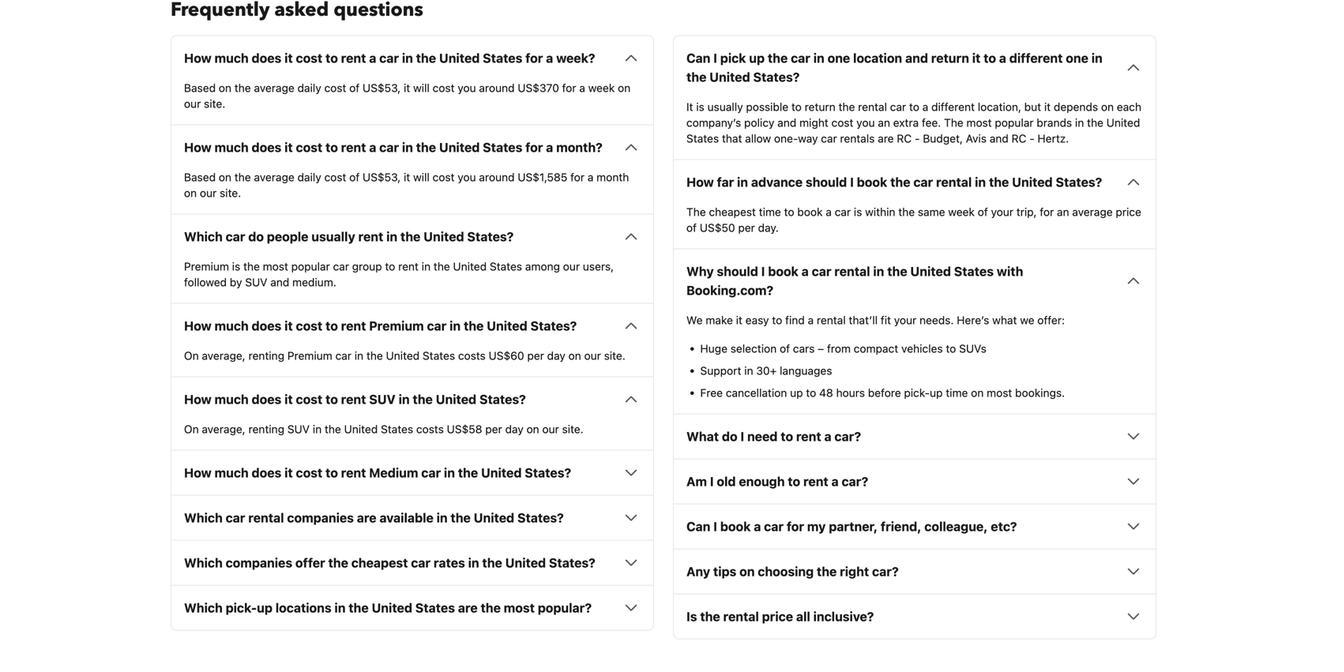 Task type: locate. For each thing, give the bounding box(es) containing it.
avis
[[966, 132, 987, 145]]

0 horizontal spatial the
[[687, 205, 706, 218]]

0 vertical spatial premium
[[184, 260, 229, 273]]

us$53, for month?
[[363, 171, 401, 184]]

available
[[380, 510, 434, 525]]

of left trip,
[[978, 205, 988, 218]]

cost inside 'dropdown button'
[[296, 140, 323, 155]]

daily for how much does it cost to rent a car in the united states for a month?
[[298, 171, 321, 184]]

1 vertical spatial are
[[357, 510, 377, 525]]

1 rc from the left
[[897, 132, 912, 145]]

a up fee.
[[923, 100, 929, 113]]

2 vertical spatial you
[[458, 171, 476, 184]]

2 horizontal spatial premium
[[369, 318, 424, 333]]

how inside dropdown button
[[184, 392, 212, 407]]

for inside 'dropdown button'
[[526, 140, 543, 155]]

your
[[991, 205, 1014, 218], [894, 314, 917, 327]]

2 horizontal spatial are
[[878, 132, 894, 145]]

in up on average, renting suv in the united states costs us$58 per day on our site.
[[399, 392, 410, 407]]

2 does from the top
[[252, 140, 282, 155]]

in right available
[[437, 510, 448, 525]]

rent up on average, renting suv in the united states costs us$58 per day on our site.
[[341, 392, 366, 407]]

are down rates
[[458, 600, 478, 615]]

0 vertical spatial usually
[[708, 100, 743, 113]]

how
[[184, 50, 212, 65], [184, 140, 212, 155], [687, 174, 714, 190], [184, 318, 212, 333], [184, 392, 212, 407], [184, 465, 212, 480]]

1 horizontal spatial per
[[527, 349, 544, 362]]

us$53,
[[363, 81, 401, 94], [363, 171, 401, 184]]

huge
[[701, 342, 728, 355]]

up left 'locations'
[[257, 600, 273, 615]]

how for how much does it cost to rent a car in the united states for a month?
[[184, 140, 212, 155]]

a inside the cheapest time to book a car is within the same week of your trip, for an average price of us$50 per day.
[[826, 205, 832, 218]]

a up find
[[802, 264, 809, 279]]

0 vertical spatial different
[[1010, 50, 1063, 65]]

4 does from the top
[[252, 392, 282, 407]]

premium
[[184, 260, 229, 273], [369, 318, 424, 333], [288, 349, 333, 362]]

1 vertical spatial different
[[932, 100, 975, 113]]

and right avis
[[990, 132, 1009, 145]]

3 which from the top
[[184, 555, 223, 570]]

1 vertical spatial based
[[184, 171, 216, 184]]

0 horizontal spatial popular
[[291, 260, 330, 273]]

1 much from the top
[[215, 50, 249, 65]]

3 does from the top
[[252, 318, 282, 333]]

around left us$1,585 on the top left
[[479, 171, 515, 184]]

0 horizontal spatial should
[[717, 264, 759, 279]]

up right 'pick'
[[749, 50, 765, 65]]

companies inside "dropdown button"
[[226, 555, 293, 570]]

0 horizontal spatial different
[[932, 100, 975, 113]]

0 horizontal spatial premium
[[184, 260, 229, 273]]

and left medium.
[[271, 276, 290, 289]]

return inside it is usually possible to return the rental car to a different location, but it depends on each company's policy and might cost you an extra fee. the most popular brands in the united states that allow one-way car rentals are rc - budget, avis and rc - hertz.
[[805, 100, 836, 113]]

in down us$58
[[444, 465, 455, 480]]

0 horizontal spatial do
[[248, 229, 264, 244]]

support
[[701, 364, 742, 377]]

day right us$58
[[505, 423, 524, 436]]

time
[[759, 205, 781, 218], [946, 386, 968, 399]]

is inside premium is the most popular car group to rent in the united states among our users, followed by suv and medium.
[[232, 260, 240, 273]]

us$58
[[447, 423, 483, 436]]

i inside can i book a car for my partner, friend, colleague, etc? dropdown button
[[714, 519, 718, 534]]

should up booking.com?
[[717, 264, 759, 279]]

2 horizontal spatial is
[[854, 205, 863, 218]]

- down extra
[[915, 132, 920, 145]]

time down suvs
[[946, 386, 968, 399]]

in left 30+
[[745, 364, 754, 377]]

based on the average daily cost of us$53, it will cost you around us$370 for a week on our site.
[[184, 81, 631, 110]]

tips
[[714, 564, 737, 579]]

1 vertical spatial you
[[857, 116, 875, 129]]

0 vertical spatial are
[[878, 132, 894, 145]]

1 around from the top
[[479, 81, 515, 94]]

2 renting from the top
[[249, 423, 285, 436]]

which car rental companies are available in the united states?
[[184, 510, 564, 525]]

for inside based on the average daily cost of us$53, it will cost you around us$1,585 for a month on our site.
[[571, 171, 585, 184]]

1 vertical spatial renting
[[249, 423, 285, 436]]

on for how much does it cost to rent suv in the united states?
[[184, 423, 199, 436]]

do left people on the top left of page
[[248, 229, 264, 244]]

what do i need to rent a car?
[[687, 429, 862, 444]]

are left available
[[357, 510, 377, 525]]

2 daily from the top
[[298, 171, 321, 184]]

2 based from the top
[[184, 171, 216, 184]]

us$53, down how much does it cost to rent a car in the united states for a month?
[[363, 171, 401, 184]]

1 vertical spatial return
[[805, 100, 836, 113]]

book
[[857, 174, 888, 190], [798, 205, 823, 218], [768, 264, 799, 279], [721, 519, 751, 534]]

1 based from the top
[[184, 81, 216, 94]]

states? inside "dropdown button"
[[549, 555, 596, 570]]

what
[[993, 314, 1018, 327]]

1 horizontal spatial popular
[[995, 116, 1034, 129]]

company's
[[687, 116, 742, 129]]

0 horizontal spatial usually
[[312, 229, 355, 244]]

does inside 'dropdown button'
[[252, 140, 282, 155]]

how much does it cost to rent premium car in the united states?
[[184, 318, 577, 333]]

around left us$370
[[479, 81, 515, 94]]

for down "month?"
[[571, 171, 585, 184]]

and
[[906, 50, 929, 65], [778, 116, 797, 129], [990, 132, 1009, 145], [271, 276, 290, 289]]

how much does it cost to rent a car in the united states for a week? button
[[184, 48, 641, 67]]

1 horizontal spatial should
[[806, 174, 847, 190]]

does for how much does it cost to rent suv in the united states?
[[252, 392, 282, 407]]

and inside premium is the most popular car group to rent in the united states among our users, followed by suv and medium.
[[271, 276, 290, 289]]

1 which from the top
[[184, 229, 223, 244]]

rc left hertz.
[[1012, 132, 1027, 145]]

0 vertical spatial suv
[[245, 276, 268, 289]]

which inside dropdown button
[[184, 510, 223, 525]]

your right fit
[[894, 314, 917, 327]]

costs
[[458, 349, 486, 362], [416, 423, 444, 436]]

a up based on the average daily cost of us$53, it will cost you around us$370 for a week on our site.
[[369, 50, 376, 65]]

united inside it is usually possible to return the rental car to a different location, but it depends on each company's policy and might cost you an extra fee. the most popular brands in the united states that allow one-way car rentals are rc - budget, avis and rc - hertz.
[[1107, 116, 1141, 129]]

one-
[[774, 132, 798, 145]]

0 vertical spatial do
[[248, 229, 264, 244]]

popular?
[[538, 600, 592, 615]]

much for how much does it cost to rent a car in the united states for a month?
[[215, 140, 249, 155]]

rent up group
[[358, 229, 384, 244]]

pick- right before
[[904, 386, 930, 399]]

it inside how much does it cost to rent a car in the united states for a week? dropdown button
[[285, 50, 293, 65]]

1 vertical spatial companies
[[226, 555, 293, 570]]

of down 'how much does it cost to rent a car in the united states for a week?'
[[349, 81, 360, 94]]

will down how much does it cost to rent a car in the united states for a month? 'dropdown button'
[[413, 171, 430, 184]]

each
[[1117, 100, 1142, 113]]

0 vertical spatial daily
[[298, 81, 321, 94]]

0 horizontal spatial pick-
[[226, 600, 257, 615]]

us$53, inside based on the average daily cost of us$53, it will cost you around us$370 for a week on our site.
[[363, 81, 401, 94]]

states up us$370
[[483, 50, 523, 65]]

0 vertical spatial an
[[878, 116, 891, 129]]

will inside based on the average daily cost of us$53, it will cost you around us$370 for a week on our site.
[[413, 81, 430, 94]]

1 vertical spatial usually
[[312, 229, 355, 244]]

united inside 'dropdown button'
[[439, 140, 480, 155]]

rental inside the why should i book a car rental in the united states with booking.com?
[[835, 264, 871, 279]]

1 renting from the top
[[249, 349, 285, 362]]

0 vertical spatial will
[[413, 81, 430, 94]]

will inside based on the average daily cost of us$53, it will cost you around us$1,585 for a month on our site.
[[413, 171, 430, 184]]

cost
[[296, 50, 323, 65], [324, 81, 346, 94], [433, 81, 455, 94], [832, 116, 854, 129], [296, 140, 323, 155], [324, 171, 346, 184], [433, 171, 455, 184], [296, 318, 323, 333], [296, 392, 323, 407], [296, 465, 323, 480]]

to
[[326, 50, 338, 65], [984, 50, 997, 65], [792, 100, 802, 113], [910, 100, 920, 113], [326, 140, 338, 155], [784, 205, 795, 218], [385, 260, 395, 273], [772, 314, 783, 327], [326, 318, 338, 333], [946, 342, 957, 355], [806, 386, 817, 399], [326, 392, 338, 407], [781, 429, 794, 444], [326, 465, 338, 480], [788, 474, 801, 489]]

around for month?
[[479, 171, 515, 184]]

is for can i pick up the car in one location and return it to a different one in the united states?
[[697, 100, 705, 113]]

1 horizontal spatial price
[[1116, 205, 1142, 218]]

car? down hours
[[835, 429, 862, 444]]

one left location
[[828, 50, 851, 65]]

can inside can i pick up the car in one location and return it to a different one in the united states?
[[687, 50, 711, 65]]

trip,
[[1017, 205, 1037, 218]]

your inside the cheapest time to book a car is within the same week of your trip, for an average price of us$50 per day.
[[991, 205, 1014, 218]]

you down how much does it cost to rent a car in the united states for a month? 'dropdown button'
[[458, 171, 476, 184]]

are inside dropdown button
[[458, 600, 478, 615]]

much inside how much does it cost to rent premium car in the united states? dropdown button
[[215, 318, 249, 333]]

users,
[[583, 260, 614, 273]]

per
[[738, 221, 755, 234], [527, 349, 544, 362], [485, 423, 502, 436]]

which inside "dropdown button"
[[184, 555, 223, 570]]

am
[[687, 474, 707, 489]]

is the rental price all inclusive? button
[[687, 607, 1144, 626]]

0 vertical spatial should
[[806, 174, 847, 190]]

brands
[[1037, 116, 1073, 129]]

most up avis
[[967, 116, 992, 129]]

1 horizontal spatial return
[[932, 50, 970, 65]]

might
[[800, 116, 829, 129]]

2 one from the left
[[1066, 50, 1089, 65]]

and right location
[[906, 50, 929, 65]]

usually up group
[[312, 229, 355, 244]]

1 average, from the top
[[202, 349, 246, 362]]

how for how much does it cost to rent medium car in the united states?
[[184, 465, 212, 480]]

most inside dropdown button
[[504, 600, 535, 615]]

week inside the cheapest time to book a car is within the same week of your trip, for an average price of us$50 per day.
[[949, 205, 975, 218]]

5 much from the top
[[215, 465, 249, 480]]

for down week?
[[562, 81, 577, 94]]

languages
[[780, 364, 833, 377]]

1 horizontal spatial costs
[[458, 349, 486, 362]]

i down the "rentals"
[[850, 174, 854, 190]]

around
[[479, 81, 515, 94], [479, 171, 515, 184]]

offer
[[296, 555, 325, 570]]

in down how much does it cost to rent suv in the united states?
[[313, 423, 322, 436]]

in down depends
[[1076, 116, 1085, 129]]

4 which from the top
[[184, 600, 223, 615]]

among
[[525, 260, 560, 273]]

1 horizontal spatial an
[[1057, 205, 1070, 218]]

rc down extra
[[897, 132, 912, 145]]

can up any
[[687, 519, 711, 534]]

popular
[[995, 116, 1034, 129], [291, 260, 330, 273]]

1 vertical spatial suv
[[369, 392, 396, 407]]

2 vertical spatial are
[[458, 600, 478, 615]]

book down advance
[[798, 205, 823, 218]]

0 horizontal spatial day
[[505, 423, 524, 436]]

how inside 'dropdown button'
[[184, 465, 212, 480]]

0 horizontal spatial time
[[759, 205, 781, 218]]

car inside 'dropdown button'
[[421, 465, 441, 480]]

based inside based on the average daily cost of us$53, it will cost you around us$1,585 for a month on our site.
[[184, 171, 216, 184]]

day.
[[758, 221, 779, 234]]

book down old
[[721, 519, 751, 534]]

0 vertical spatial can
[[687, 50, 711, 65]]

2 much from the top
[[215, 140, 249, 155]]

united inside can i pick up the car in one location and return it to a different one in the united states?
[[710, 69, 751, 84]]

2 can from the top
[[687, 519, 711, 534]]

the up us$50
[[687, 205, 706, 218]]

of down how much does it cost to rent a car in the united states for a month?
[[349, 171, 360, 184]]

rent up based on the average daily cost of us$53, it will cost you around us$1,585 for a month on our site.
[[341, 140, 366, 155]]

1 - from the left
[[915, 132, 920, 145]]

1 daily from the top
[[298, 81, 321, 94]]

cheapest
[[709, 205, 756, 218], [351, 555, 408, 570]]

how much does it cost to rent a car in the united states for a month? button
[[184, 138, 641, 157]]

0 vertical spatial companies
[[287, 510, 354, 525]]

1 horizontal spatial the
[[944, 116, 964, 129]]

in inside 'dropdown button'
[[402, 140, 413, 155]]

premium up how much does it cost to rent suv in the united states?
[[288, 349, 333, 362]]

0 vertical spatial us$53,
[[363, 81, 401, 94]]

usually inside it is usually possible to return the rental car to a different location, but it depends on each company's policy and might cost you an extra fee. the most popular brands in the united states that allow one-way car rentals are rc - budget, avis and rc - hertz.
[[708, 100, 743, 113]]

which
[[184, 229, 223, 244], [184, 510, 223, 525], [184, 555, 223, 570], [184, 600, 223, 615]]

0 horizontal spatial per
[[485, 423, 502, 436]]

1 vertical spatial price
[[762, 609, 793, 624]]

for right trip,
[[1040, 205, 1054, 218]]

states left among
[[490, 260, 522, 273]]

1 horizontal spatial is
[[697, 100, 705, 113]]

0 horizontal spatial is
[[232, 260, 240, 273]]

site.
[[204, 97, 225, 110], [220, 186, 241, 199], [604, 349, 626, 362], [562, 423, 584, 436]]

book inside the why should i book a car rental in the united states with booking.com?
[[768, 264, 799, 279]]

0 vertical spatial renting
[[249, 349, 285, 362]]

any tips on choosing the right car?
[[687, 564, 899, 579]]

much for how much does it cost to rent suv in the united states?
[[215, 392, 249, 407]]

up inside can i pick up the car in one location and return it to a different one in the united states?
[[749, 50, 765, 65]]

0 vertical spatial week
[[589, 81, 615, 94]]

1 vertical spatial day
[[505, 423, 524, 436]]

price inside dropdown button
[[762, 609, 793, 624]]

much inside how much does it cost to rent medium car in the united states? 'dropdown button'
[[215, 465, 249, 480]]

0 horizontal spatial return
[[805, 100, 836, 113]]

i left need
[[741, 429, 745, 444]]

0 vertical spatial price
[[1116, 205, 1142, 218]]

locations
[[276, 600, 332, 615]]

states
[[483, 50, 523, 65], [687, 132, 719, 145], [483, 140, 523, 155], [490, 260, 522, 273], [955, 264, 994, 279], [423, 349, 455, 362], [381, 423, 413, 436], [416, 600, 455, 615]]

the inside dropdown button
[[700, 609, 721, 624]]

1 vertical spatial pick-
[[226, 600, 257, 615]]

1 vertical spatial your
[[894, 314, 917, 327]]

0 horizontal spatial suv
[[245, 276, 268, 289]]

around inside based on the average daily cost of us$53, it will cost you around us$370 for a week on our site.
[[479, 81, 515, 94]]

is left within
[[854, 205, 863, 218]]

us$53, down 'how much does it cost to rent a car in the united states for a week?'
[[363, 81, 401, 94]]

cost inside dropdown button
[[296, 392, 323, 407]]

0 vertical spatial time
[[759, 205, 781, 218]]

0 vertical spatial per
[[738, 221, 755, 234]]

for left my
[[787, 519, 805, 534]]

a down week?
[[580, 81, 586, 94]]

with
[[997, 264, 1024, 279]]

should down "way"
[[806, 174, 847, 190]]

0 horizontal spatial are
[[357, 510, 377, 525]]

united inside 'dropdown button'
[[481, 465, 522, 480]]

cheapest down the which car rental companies are available in the united states?
[[351, 555, 408, 570]]

0 vertical spatial day
[[547, 349, 566, 362]]

2 which from the top
[[184, 510, 223, 525]]

month?
[[556, 140, 603, 155]]

it inside based on the average daily cost of us$53, it will cost you around us$370 for a week on our site.
[[404, 81, 410, 94]]

based inside based on the average daily cost of us$53, it will cost you around us$370 for a week on our site.
[[184, 81, 216, 94]]

1 horizontal spatial different
[[1010, 50, 1063, 65]]

etc?
[[991, 519, 1018, 534]]

0 vertical spatial around
[[479, 81, 515, 94]]

per right us$58
[[485, 423, 502, 436]]

should
[[806, 174, 847, 190], [717, 264, 759, 279]]

1 on from the top
[[184, 349, 199, 362]]

in right rates
[[468, 555, 479, 570]]

0 horizontal spatial -
[[915, 132, 920, 145]]

1 vertical spatial will
[[413, 171, 430, 184]]

i left 'pick'
[[714, 50, 718, 65]]

different inside it is usually possible to return the rental car to a different location, but it depends on each company's policy and might cost you an extra fee. the most popular brands in the united states that allow one-way car rentals are rc - budget, avis and rc - hertz.
[[932, 100, 975, 113]]

that
[[722, 132, 742, 145]]

rent up based on the average daily cost of us$53, it will cost you around us$370 for a week on our site.
[[341, 50, 366, 65]]

suv up on average, renting suv in the united states costs us$58 per day on our site.
[[369, 392, 396, 407]]

1 horizontal spatial week
[[949, 205, 975, 218]]

popular up medium.
[[291, 260, 330, 273]]

car? inside dropdown button
[[873, 564, 899, 579]]

1 vertical spatial us$53,
[[363, 171, 401, 184]]

renting
[[249, 349, 285, 362], [249, 423, 285, 436]]

are down extra
[[878, 132, 894, 145]]

1 will from the top
[[413, 81, 430, 94]]

the cheapest time to book a car is within the same week of your trip, for an average price of us$50 per day.
[[687, 205, 1142, 234]]

based
[[184, 81, 216, 94], [184, 171, 216, 184]]

suv right by
[[245, 276, 268, 289]]

fit
[[881, 314, 891, 327]]

0 vertical spatial return
[[932, 50, 970, 65]]

in inside the why should i book a car rental in the united states with booking.com?
[[874, 264, 885, 279]]

before
[[868, 386, 901, 399]]

1 vertical spatial around
[[479, 171, 515, 184]]

0 horizontal spatial an
[[878, 116, 891, 129]]

enough
[[739, 474, 785, 489]]

rent down the which car do people usually rent in the united states? dropdown button
[[398, 260, 419, 273]]

0 vertical spatial your
[[991, 205, 1014, 218]]

2 vertical spatial suv
[[288, 423, 310, 436]]

average for how much does it cost to rent a car in the united states for a week?
[[254, 81, 295, 94]]

compact
[[854, 342, 899, 355]]

1 vertical spatial on
[[184, 423, 199, 436]]

1 vertical spatial average,
[[202, 423, 246, 436]]

which for which companies offer the cheapest car rates in the united states?
[[184, 555, 223, 570]]

1 us$53, from the top
[[363, 81, 401, 94]]

return up might
[[805, 100, 836, 113]]

you up the "rentals"
[[857, 116, 875, 129]]

2 - from the left
[[1030, 132, 1035, 145]]

2 vertical spatial is
[[232, 260, 240, 273]]

an left extra
[[878, 116, 891, 129]]

in up on average, renting premium car in the united states costs us$60 per day on our site.
[[450, 318, 461, 333]]

1 can from the top
[[687, 50, 711, 65]]

1 vertical spatial costs
[[416, 423, 444, 436]]

in down how much does it cost to rent premium car in the united states?
[[355, 349, 364, 362]]

1 horizontal spatial usually
[[708, 100, 743, 113]]

of left cars
[[780, 342, 790, 355]]

for inside the cheapest time to book a car is within the same week of your trip, for an average price of us$50 per day.
[[1040, 205, 1054, 218]]

companies left offer
[[226, 555, 293, 570]]

1 vertical spatial the
[[687, 205, 706, 218]]

usually up company's
[[708, 100, 743, 113]]

can for can i book a car for my partner, friend, colleague, etc?
[[687, 519, 711, 534]]

average
[[254, 81, 295, 94], [254, 171, 295, 184], [1073, 205, 1113, 218]]

how far in advance should i book the car rental in the united states? button
[[687, 173, 1144, 191]]

0 vertical spatial is
[[697, 100, 705, 113]]

2 around from the top
[[479, 171, 515, 184]]

0 vertical spatial popular
[[995, 116, 1034, 129]]

us$53, inside based on the average daily cost of us$53, it will cost you around us$1,585 for a month on our site.
[[363, 171, 401, 184]]

0 horizontal spatial your
[[894, 314, 917, 327]]

to inside 'dropdown button'
[[326, 140, 338, 155]]

states up us$1,585 on the top left
[[483, 140, 523, 155]]

2 will from the top
[[413, 171, 430, 184]]

around for week?
[[479, 81, 515, 94]]

much inside how much does it cost to rent a car in the united states for a month? 'dropdown button'
[[215, 140, 249, 155]]

in up we make it easy to find a rental that'll fit your needs. here's what we offer:
[[874, 264, 885, 279]]

1 vertical spatial can
[[687, 519, 711, 534]]

the inside the cheapest time to book a car is within the same week of your trip, for an average price of us$50 per day.
[[899, 205, 915, 218]]

on
[[219, 81, 232, 94], [618, 81, 631, 94], [1102, 100, 1114, 113], [219, 171, 232, 184], [184, 186, 197, 199], [569, 349, 581, 362], [971, 386, 984, 399], [527, 423, 540, 436], [740, 564, 755, 579]]

4 much from the top
[[215, 392, 249, 407]]

does
[[252, 50, 282, 65], [252, 140, 282, 155], [252, 318, 282, 333], [252, 392, 282, 407], [252, 465, 282, 480]]

around inside based on the average daily cost of us$53, it will cost you around us$1,585 for a month on our site.
[[479, 171, 515, 184]]

costs left us$58
[[416, 423, 444, 436]]

find
[[786, 314, 805, 327]]

in right the far
[[737, 174, 748, 190]]

1 vertical spatial week
[[949, 205, 975, 218]]

based for how much does it cost to rent a car in the united states for a week?
[[184, 81, 216, 94]]

1 horizontal spatial day
[[547, 349, 566, 362]]

on average, renting suv in the united states costs us$58 per day on our site.
[[184, 423, 584, 436]]

rentals
[[840, 132, 875, 145]]

5 does from the top
[[252, 465, 282, 480]]

suv inside premium is the most popular car group to rent in the united states among our users, followed by suv and medium.
[[245, 276, 268, 289]]

companies up offer
[[287, 510, 354, 525]]

i up booking.com?
[[762, 264, 765, 279]]

you down how much does it cost to rent a car in the united states for a week? dropdown button
[[458, 81, 476, 94]]

2 average, from the top
[[202, 423, 246, 436]]

in inside 'dropdown button'
[[444, 465, 455, 480]]

does for how much does it cost to rent a car in the united states for a week?
[[252, 50, 282, 65]]

how inside 'dropdown button'
[[184, 140, 212, 155]]

a up based on the average daily cost of us$53, it will cost you around us$1,585 for a month on our site.
[[369, 140, 376, 155]]

most down people on the top left of page
[[263, 260, 288, 273]]

2 horizontal spatial per
[[738, 221, 755, 234]]

1 vertical spatial average
[[254, 171, 295, 184]]

0 vertical spatial the
[[944, 116, 964, 129]]

location,
[[978, 100, 1022, 113]]

i inside can i pick up the car in one location and return it to a different one in the united states?
[[714, 50, 718, 65]]

1 does from the top
[[252, 50, 282, 65]]

2 on from the top
[[184, 423, 199, 436]]

how for how much does it cost to rent premium car in the united states?
[[184, 318, 212, 333]]

1 horizontal spatial your
[[991, 205, 1014, 218]]

0 vertical spatial average
[[254, 81, 295, 94]]

different up fee.
[[932, 100, 975, 113]]

to inside premium is the most popular car group to rent in the united states among our users, followed by suv and medium.
[[385, 260, 395, 273]]

1 vertical spatial is
[[854, 205, 863, 218]]

how for how much does it cost to rent suv in the united states?
[[184, 392, 212, 407]]

cheapest up us$50
[[709, 205, 756, 218]]

companies
[[287, 510, 354, 525], [226, 555, 293, 570]]

booking.com?
[[687, 283, 774, 298]]

1 horizontal spatial one
[[1066, 50, 1089, 65]]

3 much from the top
[[215, 318, 249, 333]]

rental
[[858, 100, 887, 113], [937, 174, 972, 190], [835, 264, 871, 279], [817, 314, 846, 327], [248, 510, 284, 525], [724, 609, 759, 624]]

it inside it is usually possible to return the rental car to a different location, but it depends on each company's policy and might cost you an extra fee. the most popular brands in the united states that allow one-way car rentals are rc - budget, avis and rc - hertz.
[[1045, 100, 1051, 113]]

average inside based on the average daily cost of us$53, it will cost you around us$370 for a week on our site.
[[254, 81, 295, 94]]

can
[[687, 50, 711, 65], [687, 519, 711, 534]]

are inside dropdown button
[[357, 510, 377, 525]]

1 one from the left
[[828, 50, 851, 65]]

us$1,585
[[518, 171, 568, 184]]

time inside the cheapest time to book a car is within the same week of your trip, for an average price of us$50 per day.
[[759, 205, 781, 218]]

1 vertical spatial premium
[[369, 318, 424, 333]]

daily inside based on the average daily cost of us$53, it will cost you around us$1,585 for a month on our site.
[[298, 171, 321, 184]]

you for month?
[[458, 171, 476, 184]]

a right find
[[808, 314, 814, 327]]

costs left us$60
[[458, 349, 486, 362]]

premium up on average, renting premium car in the united states costs us$60 per day on our site.
[[369, 318, 424, 333]]

1 horizontal spatial pick-
[[904, 386, 930, 399]]

here's
[[957, 314, 990, 327]]

average inside the cheapest time to book a car is within the same week of your trip, for an average price of us$50 per day.
[[1073, 205, 1113, 218]]

our inside based on the average daily cost of us$53, it will cost you around us$1,585 for a month on our site.
[[200, 186, 217, 199]]

per left day.
[[738, 221, 755, 234]]

us$60
[[489, 349, 524, 362]]

which companies offer the cheapest car rates in the united states? button
[[184, 553, 641, 572]]

states inside the why should i book a car rental in the united states with booking.com?
[[955, 264, 994, 279]]

2 us$53, from the top
[[363, 171, 401, 184]]

up down vehicles
[[930, 386, 943, 399]]

different up "but"
[[1010, 50, 1063, 65]]

daily for how much does it cost to rent a car in the united states for a week?
[[298, 81, 321, 94]]



Task type: describe. For each thing, give the bounding box(es) containing it.
of inside based on the average daily cost of us$53, it will cost you around us$370 for a week on our site.
[[349, 81, 360, 94]]

price inside the cheapest time to book a car is within the same week of your trip, for an average price of us$50 per day.
[[1116, 205, 1142, 218]]

states inside it is usually possible to return the rental car to a different location, but it depends on each company's policy and might cost you an extra fee. the most popular brands in the united states that allow one-way car rentals are rc - budget, avis and rc - hertz.
[[687, 132, 719, 145]]

1 vertical spatial per
[[527, 349, 544, 362]]

advance
[[751, 174, 803, 190]]

united inside the why should i book a car rental in the united states with booking.com?
[[911, 264, 952, 279]]

which for which car do people usually rent in the united states?
[[184, 229, 223, 244]]

united inside premium is the most popular car group to rent in the united states among our users, followed by suv and medium.
[[453, 260, 487, 273]]

free cancellation up to 48 hours before pick-up time on most bookings.
[[701, 386, 1065, 399]]

premium inside dropdown button
[[369, 318, 424, 333]]

return inside can i pick up the car in one location and return it to a different one in the united states?
[[932, 50, 970, 65]]

month
[[597, 171, 629, 184]]

renting for how much does it cost to rent premium car in the united states?
[[249, 349, 285, 362]]

different inside can i pick up the car in one location and return it to a different one in the united states?
[[1010, 50, 1063, 65]]

how much does it cost to rent medium car in the united states? button
[[184, 463, 641, 482]]

states inside 'dropdown button'
[[483, 140, 523, 155]]

us$53, for week?
[[363, 81, 401, 94]]

is inside the cheapest time to book a car is within the same week of your trip, for an average price of us$50 per day.
[[854, 205, 863, 218]]

medium.
[[293, 276, 337, 289]]

car inside the why should i book a car rental in the united states with booking.com?
[[812, 264, 832, 279]]

to inside 'dropdown button'
[[326, 465, 338, 480]]

why
[[687, 264, 714, 279]]

is for which car do people usually rent in the united states?
[[232, 260, 240, 273]]

we
[[1021, 314, 1035, 327]]

it inside how much does it cost to rent suv in the united states? dropdown button
[[285, 392, 293, 407]]

states? inside can i pick up the car in one location and return it to a different one in the united states?
[[754, 69, 800, 84]]

within
[[866, 205, 896, 218]]

average for how much does it cost to rent a car in the united states for a month?
[[254, 171, 295, 184]]

way
[[798, 132, 818, 145]]

to inside the cheapest time to book a car is within the same week of your trip, for an average price of us$50 per day.
[[784, 205, 795, 218]]

for inside based on the average daily cost of us$53, it will cost you around us$370 for a week on our site.
[[562, 81, 577, 94]]

in up based on the average daily cost of us$53, it will cost you around us$370 for a week on our site.
[[402, 50, 413, 65]]

i inside am i old enough to rent a car? dropdown button
[[710, 474, 714, 489]]

which car rental companies are available in the united states? button
[[184, 508, 641, 527]]

states inside premium is the most popular car group to rent in the united states among our users, followed by suv and medium.
[[490, 260, 522, 273]]

policy
[[745, 116, 775, 129]]

i inside the why should i book a car rental in the united states with booking.com?
[[762, 264, 765, 279]]

can i pick up the car in one location and return it to a different one in the united states? button
[[687, 48, 1144, 86]]

needs.
[[920, 314, 954, 327]]

average, for how much does it cost to rent premium car in the united states?
[[202, 349, 246, 362]]

1 horizontal spatial do
[[722, 429, 738, 444]]

inclusive?
[[814, 609, 874, 624]]

rent inside 'dropdown button'
[[341, 140, 366, 155]]

average, for how much does it cost to rent suv in the united states?
[[202, 423, 246, 436]]

car? for am i old enough to rent a car?
[[842, 474, 869, 489]]

a down enough
[[754, 519, 761, 534]]

our inside premium is the most popular car group to rent in the united states among our users, followed by suv and medium.
[[563, 260, 580, 273]]

what
[[687, 429, 719, 444]]

possible
[[746, 100, 789, 113]]

companies inside dropdown button
[[287, 510, 354, 525]]

can i book a car for my partner, friend, colleague, etc? button
[[687, 517, 1144, 536]]

which companies offer the cheapest car rates in the united states?
[[184, 555, 596, 570]]

states down rates
[[416, 600, 455, 615]]

we
[[687, 314, 703, 327]]

rental inside dropdown button
[[724, 609, 759, 624]]

you inside it is usually possible to return the rental car to a different location, but it depends on each company's policy and might cost you an extra fee. the most popular brands in the united states that allow one-way car rentals are rc - budget, avis and rc - hertz.
[[857, 116, 875, 129]]

is
[[687, 609, 697, 624]]

rent up on average, renting premium car in the united states costs us$60 per day on our site.
[[341, 318, 366, 333]]

which for which car rental companies are available in the united states?
[[184, 510, 223, 525]]

premium is the most popular car group to rent in the united states among our users, followed by suv and medium.
[[184, 260, 614, 289]]

pick- inside dropdown button
[[226, 600, 257, 615]]

car inside 'dropdown button'
[[379, 140, 399, 155]]

my
[[808, 519, 826, 534]]

which car do people usually rent in the united states?
[[184, 229, 514, 244]]

week?
[[556, 50, 596, 65]]

does for how much does it cost to rent medium car in the united states?
[[252, 465, 282, 480]]

location
[[854, 50, 903, 65]]

how much does it cost to rent suv in the united states?
[[184, 392, 526, 407]]

offer:
[[1038, 314, 1065, 327]]

an inside it is usually possible to return the rental car to a different location, but it depends on each company's policy and might cost you an extra fee. the most popular brands in the united states that allow one-way car rentals are rc - budget, avis and rc - hertz.
[[878, 116, 891, 129]]

rent inside dropdown button
[[341, 392, 366, 407]]

old
[[717, 474, 736, 489]]

vehicles
[[902, 342, 943, 355]]

1 vertical spatial time
[[946, 386, 968, 399]]

support in 30+ languages
[[701, 364, 833, 377]]

does for how much does it cost to rent a car in the united states for a month?
[[252, 140, 282, 155]]

choosing
[[758, 564, 814, 579]]

car inside can i pick up the car in one location and return it to a different one in the united states?
[[791, 50, 811, 65]]

rental inside dropdown button
[[248, 510, 284, 525]]

right
[[840, 564, 869, 579]]

the inside 'dropdown button'
[[416, 140, 436, 155]]

in inside it is usually possible to return the rental car to a different location, but it depends on each company's policy and might cost you an extra fee. the most popular brands in the united states that allow one-way car rentals are rc - budget, avis and rc - hertz.
[[1076, 116, 1085, 129]]

from
[[827, 342, 851, 355]]

of left us$50
[[687, 221, 697, 234]]

should inside the why should i book a car rental in the united states with booking.com?
[[717, 264, 759, 279]]

easy
[[746, 314, 769, 327]]

it inside how much does it cost to rent premium car in the united states? dropdown button
[[285, 318, 293, 333]]

in up depends
[[1092, 50, 1103, 65]]

how for how much does it cost to rent a car in the united states for a week?
[[184, 50, 212, 65]]

in up premium is the most popular car group to rent in the united states among our users, followed by suv and medium.
[[387, 229, 398, 244]]

car inside the cheapest time to book a car is within the same week of your trip, for an average price of us$50 per day.
[[835, 205, 851, 218]]

how for how far in advance should i book the car rental in the united states?
[[687, 174, 714, 190]]

in down avis
[[975, 174, 986, 190]]

a inside it is usually possible to return the rental car to a different location, but it depends on each company's policy and might cost you an extra fee. the most popular brands in the united states that allow one-way car rentals are rc - budget, avis and rc - hertz.
[[923, 100, 929, 113]]

in inside "dropdown button"
[[468, 555, 479, 570]]

on inside dropdown button
[[740, 564, 755, 579]]

need
[[748, 429, 778, 444]]

a left week?
[[546, 50, 553, 65]]

cancellation
[[726, 386, 787, 399]]

and up one-
[[778, 116, 797, 129]]

most left bookings.
[[987, 386, 1013, 399]]

a inside based on the average daily cost of us$53, it will cost you around us$370 for a week on our site.
[[580, 81, 586, 94]]

can for can i pick up the car in one location and return it to a different one in the united states?
[[687, 50, 711, 65]]

does for how much does it cost to rent premium car in the united states?
[[252, 318, 282, 333]]

how much does it cost to rent suv in the united states? button
[[184, 390, 641, 409]]

site. inside based on the average daily cost of us$53, it will cost you around us$370 for a week on our site.
[[204, 97, 225, 110]]

medium
[[369, 465, 418, 480]]

can i pick up the car in one location and return it to a different one in the united states?
[[687, 50, 1103, 84]]

that'll
[[849, 314, 878, 327]]

it is usually possible to return the rental car to a different location, but it depends on each company's policy and might cost you an extra fee. the most popular brands in the united states that allow one-way car rentals are rc - budget, avis and rc - hertz.
[[687, 100, 1142, 145]]

us$50
[[700, 221, 735, 234]]

our inside based on the average daily cost of us$53, it will cost you around us$370 for a week on our site.
[[184, 97, 201, 110]]

should inside how far in advance should i book the car rental in the united states? dropdown button
[[806, 174, 847, 190]]

fee.
[[922, 116, 941, 129]]

pick
[[721, 50, 746, 65]]

will for week?
[[413, 81, 430, 94]]

car inside premium is the most popular car group to rent in the united states among our users, followed by suv and medium.
[[333, 260, 349, 273]]

most inside premium is the most popular car group to rent in the united states among our users, followed by suv and medium.
[[263, 260, 288, 273]]

by
[[230, 276, 242, 289]]

for up us$370
[[526, 50, 543, 65]]

the inside the why should i book a car rental in the united states with booking.com?
[[888, 264, 908, 279]]

0 vertical spatial pick-
[[904, 386, 930, 399]]

a inside can i pick up the car in one location and return it to a different one in the united states?
[[1000, 50, 1007, 65]]

rent inside premium is the most popular car group to rent in the united states among our users, followed by suv and medium.
[[398, 260, 419, 273]]

it inside how much does it cost to rent medium car in the united states? 'dropdown button'
[[285, 465, 293, 480]]

a left "month?"
[[546, 140, 553, 155]]

renting for how much does it cost to rent suv in the united states?
[[249, 423, 285, 436]]

to inside can i pick up the car in one location and return it to a different one in the united states?
[[984, 50, 997, 65]]

0 horizontal spatial costs
[[416, 423, 444, 436]]

much for how much does it cost to rent a car in the united states for a week?
[[215, 50, 249, 65]]

cheapest inside the cheapest time to book a car is within the same week of your trip, for an average price of us$50 per day.
[[709, 205, 756, 218]]

most inside it is usually possible to return the rental car to a different location, but it depends on each company's policy and might cost you an extra fee. the most popular brands in the united states that allow one-way car rentals are rc - budget, avis and rc - hertz.
[[967, 116, 992, 129]]

you for week?
[[458, 81, 476, 94]]

book up within
[[857, 174, 888, 190]]

how much does it cost to rent a car in the united states for a month?
[[184, 140, 603, 155]]

are inside it is usually possible to return the rental car to a different location, but it depends on each company's policy and might cost you an extra fee. the most popular brands in the united states that allow one-way car rentals are rc - budget, avis and rc - hertz.
[[878, 132, 894, 145]]

colleague,
[[925, 519, 988, 534]]

but
[[1025, 100, 1042, 113]]

cost inside it is usually possible to return the rental car to a different location, but it depends on each company's policy and might cost you an extra fee. the most popular brands in the united states that allow one-way car rentals are rc - budget, avis and rc - hertz.
[[832, 116, 854, 129]]

based for how much does it cost to rent a car in the united states for a month?
[[184, 171, 216, 184]]

suvs
[[960, 342, 987, 355]]

popular inside it is usually possible to return the rental car to a different location, but it depends on each company's policy and might cost you an extra fee. the most popular brands in the united states that allow one-way car rentals are rc - budget, avis and rc - hertz.
[[995, 116, 1034, 129]]

group
[[352, 260, 382, 273]]

i inside how far in advance should i book the car rental in the united states? dropdown button
[[850, 174, 854, 190]]

2 vertical spatial premium
[[288, 349, 333, 362]]

a inside the why should i book a car rental in the united states with booking.com?
[[802, 264, 809, 279]]

in right 'locations'
[[335, 600, 346, 615]]

1 horizontal spatial suv
[[288, 423, 310, 436]]

30+
[[757, 364, 777, 377]]

rent inside 'dropdown button'
[[341, 465, 366, 480]]

will for month?
[[413, 171, 430, 184]]

am i old enough to rent a car? button
[[687, 472, 1144, 491]]

far
[[717, 174, 734, 190]]

friend,
[[881, 519, 922, 534]]

united inside "dropdown button"
[[506, 555, 546, 570]]

car inside dropdown button
[[226, 510, 245, 525]]

on inside it is usually possible to return the rental car to a different location, but it depends on each company's policy and might cost you an extra fee. the most popular brands in the united states that allow one-way car rentals are rc - budget, avis and rc - hertz.
[[1102, 100, 1114, 113]]

2 vertical spatial per
[[485, 423, 502, 436]]

which for which pick-up locations in the united states are the most popular?
[[184, 600, 223, 615]]

huge selection of cars – from compact vehicles to suvs
[[701, 342, 987, 355]]

on for how much does it cost to rent premium car in the united states?
[[184, 349, 199, 362]]

of inside based on the average daily cost of us$53, it will cost you around us$1,585 for a month on our site.
[[349, 171, 360, 184]]

much for how much does it cost to rent medium car in the united states?
[[215, 465, 249, 480]]

partner,
[[829, 519, 878, 534]]

i inside what do i need to rent a car? dropdown button
[[741, 429, 745, 444]]

any
[[687, 564, 711, 579]]

same
[[918, 205, 946, 218]]

2 rc from the left
[[1012, 132, 1027, 145]]

rent up my
[[804, 474, 829, 489]]

why should i book a car rental in the united states with booking.com?
[[687, 264, 1024, 298]]

depends
[[1054, 100, 1099, 113]]

up down languages
[[790, 386, 803, 399]]

followed
[[184, 276, 227, 289]]

to inside dropdown button
[[326, 392, 338, 407]]

the inside based on the average daily cost of us$53, it will cost you around us$370 for a week on our site.
[[235, 81, 251, 94]]

states down how much does it cost to rent premium car in the united states? dropdown button
[[423, 349, 455, 362]]

much for how much does it cost to rent premium car in the united states?
[[215, 318, 249, 333]]

48
[[820, 386, 834, 399]]

allow
[[745, 132, 771, 145]]

it inside how much does it cost to rent a car in the united states for a month? 'dropdown button'
[[285, 140, 293, 155]]

how far in advance should i book the car rental in the united states?
[[687, 174, 1103, 190]]

us$370
[[518, 81, 559, 94]]

popular inside premium is the most popular car group to rent in the united states among our users, followed by suv and medium.
[[291, 260, 330, 273]]

all
[[797, 609, 811, 624]]

a inside based on the average daily cost of us$53, it will cost you around us$1,585 for a month on our site.
[[588, 171, 594, 184]]

budget,
[[923, 132, 963, 145]]

the inside 'dropdown button'
[[458, 465, 478, 480]]

cost inside 'dropdown button'
[[296, 465, 323, 480]]

0 vertical spatial costs
[[458, 349, 486, 362]]

and inside can i pick up the car in one location and return it to a different one in the united states?
[[906, 50, 929, 65]]

week inside based on the average daily cost of us$53, it will cost you around us$370 for a week on our site.
[[589, 81, 615, 94]]

which pick-up locations in the united states are the most popular? button
[[184, 598, 641, 617]]

why should i book a car rental in the united states with booking.com? button
[[687, 262, 1144, 300]]

people
[[267, 229, 309, 244]]

am i old enough to rent a car?
[[687, 474, 869, 489]]

extra
[[894, 116, 919, 129]]

a up the can i book a car for my partner, friend, colleague, etc?
[[832, 474, 839, 489]]

rent right need
[[797, 429, 822, 444]]

it inside can i pick up the car in one location and return it to a different one in the united states?
[[973, 50, 981, 65]]

usually inside dropdown button
[[312, 229, 355, 244]]

site. inside based on the average daily cost of us$53, it will cost you around us$1,585 for a month on our site.
[[220, 186, 241, 199]]

how much does it cost to rent medium car in the united states?
[[184, 465, 571, 480]]

selection
[[731, 342, 777, 355]]

how much does it cost to rent premium car in the united states? button
[[184, 316, 641, 335]]

the inside it is usually possible to return the rental car to a different location, but it depends on each company's policy and might cost you an extra fee. the most popular brands in the united states that allow one-way car rentals are rc - budget, avis and rc - hertz.
[[944, 116, 964, 129]]

car? for what do i need to rent a car?
[[835, 429, 862, 444]]

states down how much does it cost to rent suv in the united states? dropdown button
[[381, 423, 413, 436]]

in left location
[[814, 50, 825, 65]]

is the rental price all inclusive?
[[687, 609, 874, 624]]

in inside premium is the most popular car group to rent in the united states among our users, followed by suv and medium.
[[422, 260, 431, 273]]

a down 48 in the bottom of the page
[[825, 429, 832, 444]]



Task type: vqa. For each thing, say whether or not it's contained in the screenshot.
Sa
no



